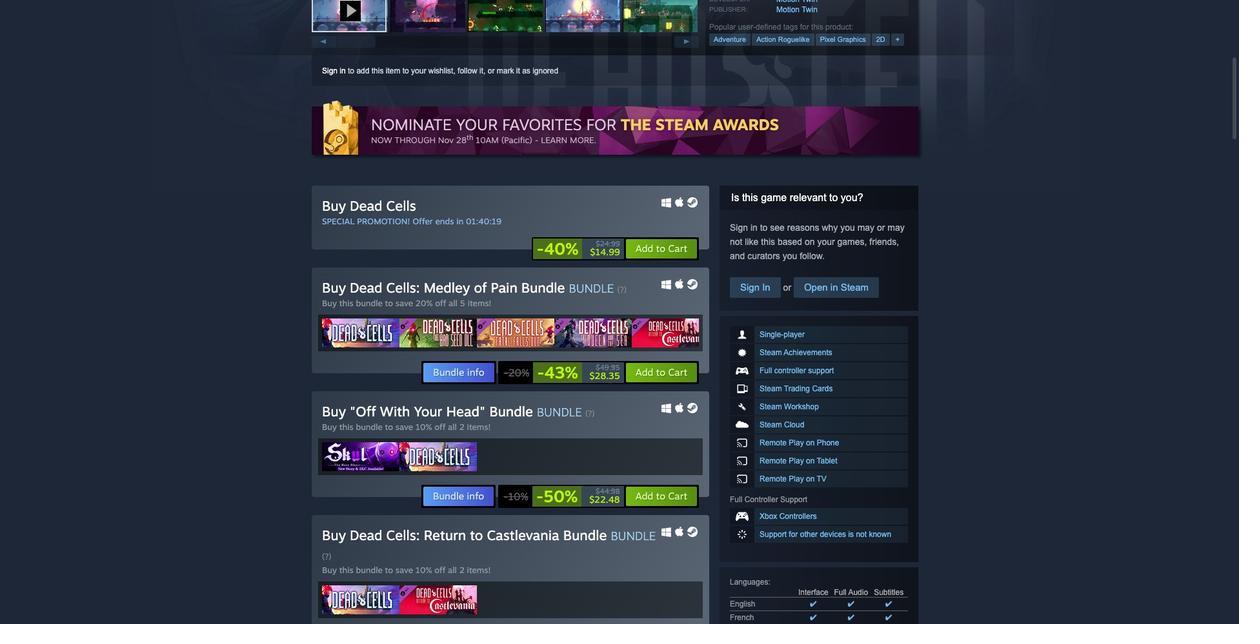 Task type: locate. For each thing, give the bounding box(es) containing it.
0 vertical spatial off
[[435, 298, 446, 309]]

3 add to cart link from the top
[[625, 487, 698, 507]]

bundle up "buy "off with your head" bundle bundle (?)"
[[433, 367, 464, 379]]

for right tags
[[800, 23, 809, 32]]

1 vertical spatial 20%
[[508, 367, 529, 380]]

dead
[[350, 198, 382, 214], [350, 280, 382, 296], [350, 527, 382, 544]]

play inside 'link'
[[789, 475, 804, 484]]

(?) inside "buy "off with your head" bundle bundle (?)"
[[585, 409, 595, 419]]

all left 5
[[449, 298, 457, 309]]

steam down single-
[[760, 349, 782, 358]]

0 vertical spatial (?)
[[617, 285, 627, 295]]

1 2 from the top
[[459, 422, 465, 433]]

1 vertical spatial bundle
[[356, 422, 383, 433]]

2 vertical spatial sign
[[740, 282, 760, 293]]

bundle info for -50%
[[433, 491, 484, 503]]

0 vertical spatial add to cart
[[635, 243, 687, 255]]

1 vertical spatial add
[[635, 367, 653, 379]]

0 vertical spatial 10%
[[415, 422, 432, 433]]

1 save from the top
[[395, 298, 413, 309]]

off down return
[[435, 566, 446, 576]]

in inside buy dead cells special promotion! offer ends in 01:40:19
[[456, 216, 463, 227]]

0 vertical spatial play
[[789, 439, 804, 448]]

bundle up return
[[433, 491, 464, 503]]

1 vertical spatial or
[[877, 223, 885, 233]]

2 vertical spatial bundle
[[611, 529, 656, 544]]

popular
[[709, 23, 736, 32]]

not up and
[[730, 237, 742, 247]]

add to cart
[[635, 243, 687, 255], [635, 367, 687, 379], [635, 491, 687, 503]]

1 vertical spatial bundle info
[[433, 491, 484, 503]]

1 buy from the top
[[322, 198, 346, 214]]

3 dead from the top
[[350, 527, 382, 544]]

- for -43%
[[537, 363, 544, 383]]

remote up remote play on tv
[[760, 457, 787, 466]]

play up remote play on tablet
[[789, 439, 804, 448]]

off for -50%
[[435, 422, 446, 433]]

0 vertical spatial items!
[[468, 298, 491, 309]]

0 horizontal spatial your
[[411, 66, 426, 76]]

all for -50%
[[448, 422, 457, 433]]

0 horizontal spatial 20%
[[415, 298, 433, 309]]

cells:
[[386, 280, 420, 296], [386, 527, 420, 544]]

2 horizontal spatial (?)
[[617, 285, 627, 295]]

french
[[730, 614, 754, 623]]

for inside support for other devices is not known link
[[789, 531, 798, 540]]

return
[[424, 527, 466, 544]]

not right is
[[856, 531, 867, 540]]

1 vertical spatial remote
[[760, 457, 787, 466]]

your
[[456, 115, 498, 134]]

support up controllers
[[780, 496, 807, 505]]

steam
[[841, 282, 869, 293], [760, 349, 782, 358], [760, 385, 782, 394], [760, 403, 782, 412], [760, 421, 782, 430]]

1 cart from the top
[[668, 243, 687, 255]]

controller
[[745, 496, 778, 505]]

1 horizontal spatial (?)
[[585, 409, 595, 419]]

why
[[822, 223, 838, 233]]

this inside the sign in to see reasons why you may or may not like this based on your games, friends, and curators you follow.
[[761, 237, 775, 247]]

2 down 'buy dead cells: return to castlevania bundle'
[[459, 566, 465, 576]]

phone
[[817, 439, 839, 448]]

2 add to cart from the top
[[635, 367, 687, 379]]

cells: for medley
[[386, 280, 420, 296]]

add to cart link right '$49.95'
[[625, 363, 698, 384]]

in inside the sign in to see reasons why you may or may not like this based on your games, friends, and curators you follow.
[[750, 223, 758, 233]]

0 horizontal spatial (?)
[[322, 553, 331, 562]]

1 vertical spatial support
[[760, 531, 787, 540]]

bundle for -43%
[[356, 298, 383, 309]]

full left controller
[[730, 496, 742, 505]]

bundle info
[[433, 367, 484, 379], [433, 491, 484, 503]]

1 cells: from the top
[[386, 280, 420, 296]]

2 cells: from the top
[[386, 527, 420, 544]]

1 vertical spatial dead
[[350, 280, 382, 296]]

bundle for -50%
[[356, 422, 383, 433]]

0 vertical spatial for
[[800, 23, 809, 32]]

based
[[778, 237, 802, 247]]

1 vertical spatial bundle
[[537, 405, 582, 420]]

dead for buy dead cells: medley of pain bundle bundle (?)
[[350, 280, 382, 296]]

1 vertical spatial your
[[817, 237, 835, 247]]

for
[[800, 23, 809, 32], [789, 531, 798, 540]]

10% for buy "off with your head" bundle
[[415, 422, 432, 433]]

in
[[762, 282, 770, 293]]

this
[[811, 23, 823, 32], [372, 66, 384, 76], [742, 193, 758, 203], [761, 237, 775, 247], [339, 298, 353, 309], [339, 422, 353, 433], [339, 566, 353, 576]]

add to cart link right $44.98
[[625, 487, 698, 507]]

3 buy from the top
[[322, 298, 337, 309]]

0 vertical spatial not
[[730, 237, 742, 247]]

2 vertical spatial cart
[[668, 491, 687, 503]]

1 bundle from the top
[[356, 298, 383, 309]]

on inside 'link'
[[806, 475, 815, 484]]

on for tablet
[[806, 457, 815, 466]]

motion twin
[[776, 5, 818, 14]]

remote play on tablet link
[[730, 453, 908, 470]]

steam inside "link"
[[760, 385, 782, 394]]

sign inside the sign in to see reasons why you may or may not like this based on your games, friends, and curators you follow.
[[730, 223, 748, 233]]

10% down your
[[415, 422, 432, 433]]

or up friends,
[[877, 223, 885, 233]]

for
[[586, 115, 616, 134]]

play down remote play on tablet
[[789, 475, 804, 484]]

2 vertical spatial 10%
[[415, 566, 432, 576]]

2 vertical spatial add to cart link
[[625, 487, 698, 507]]

off down medley
[[435, 298, 446, 309]]

1 dead from the top
[[350, 198, 382, 214]]

add to cart link for 43%
[[625, 363, 698, 384]]

dead inside buy dead cells special promotion! offer ends in 01:40:19
[[350, 198, 382, 214]]

save for -50%
[[395, 422, 413, 433]]

your down why
[[817, 237, 835, 247]]

on left tablet
[[806, 457, 815, 466]]

3 cart from the top
[[668, 491, 687, 503]]

- for -50%
[[536, 487, 543, 507]]

1 info from the top
[[467, 367, 484, 379]]

0 horizontal spatial may
[[857, 223, 875, 233]]

xbox controllers link
[[730, 509, 908, 526]]

- for -40%
[[537, 239, 544, 259]]

3 play from the top
[[789, 475, 804, 484]]

known
[[869, 531, 891, 540]]

buy this bundle to save 10% off all 2 items!
[[322, 422, 491, 433], [322, 566, 491, 576]]

play down the remote play on phone at the right bottom
[[789, 457, 804, 466]]

on up "follow."
[[805, 237, 815, 247]]

may up games,
[[857, 223, 875, 233]]

1 vertical spatial for
[[789, 531, 798, 540]]

add to cart link right $24.99
[[625, 239, 698, 260]]

may up friends,
[[888, 223, 905, 233]]

1 vertical spatial (?)
[[585, 409, 595, 419]]

0 horizontal spatial or
[[488, 66, 495, 76]]

add to cart right $24.99
[[635, 243, 687, 255]]

you down based
[[783, 251, 797, 262]]

$24.99 $14.99
[[590, 240, 620, 258]]

head"
[[446, 404, 485, 420]]

remote inside 'link'
[[760, 475, 787, 484]]

all down "buy "off with your head" bundle bundle (?)"
[[448, 422, 457, 433]]

buy
[[322, 198, 346, 214], [322, 280, 346, 296], [322, 298, 337, 309], [322, 404, 346, 420], [322, 422, 337, 433], [322, 527, 346, 544], [322, 566, 337, 576]]

remote up full controller support
[[760, 475, 787, 484]]

steam for steam workshop
[[760, 403, 782, 412]]

0 vertical spatial remote
[[760, 439, 787, 448]]

2 2 from the top
[[459, 566, 465, 576]]

3 bundle from the top
[[356, 566, 383, 576]]

bundle down "$22.48"
[[611, 529, 656, 544]]

or right in in the top of the page
[[781, 283, 794, 293]]

0 vertical spatial save
[[395, 298, 413, 309]]

43%
[[544, 363, 578, 383]]

1 vertical spatial 2
[[459, 566, 465, 576]]

add to cart link for 50%
[[625, 487, 698, 507]]

full left audio
[[834, 589, 847, 598]]

1 buy this bundle to save 10% off all 2 items! from the top
[[322, 422, 491, 433]]

2 may from the left
[[888, 223, 905, 233]]

remote for remote play on tablet
[[760, 457, 787, 466]]

0 vertical spatial all
[[449, 298, 457, 309]]

save
[[395, 298, 413, 309], [395, 422, 413, 433], [395, 566, 413, 576]]

steam
[[656, 115, 709, 134]]

cells
[[386, 198, 416, 214]]

0 vertical spatial or
[[488, 66, 495, 76]]

0 vertical spatial dead
[[350, 198, 382, 214]]

in right ends
[[456, 216, 463, 227]]

1 vertical spatial items!
[[467, 422, 491, 433]]

2 dead from the top
[[350, 280, 382, 296]]

add to cart right '$49.95'
[[635, 367, 687, 379]]

items! down 'buy dead cells: return to castlevania bundle'
[[467, 566, 491, 576]]

0 vertical spatial cart
[[668, 243, 687, 255]]

2 vertical spatial bundle
[[356, 566, 383, 576]]

trading
[[784, 385, 810, 394]]

1 vertical spatial cart
[[668, 367, 687, 379]]

1 vertical spatial full
[[730, 496, 742, 505]]

1 vertical spatial play
[[789, 457, 804, 466]]

remote down steam cloud at the right
[[760, 439, 787, 448]]

2 info from the top
[[467, 491, 484, 503]]

full for full controller support
[[760, 367, 772, 376]]

items!
[[468, 298, 491, 309], [467, 422, 491, 433], [467, 566, 491, 576]]

2 horizontal spatial full
[[834, 589, 847, 598]]

2 horizontal spatial or
[[877, 223, 885, 233]]

2 down "buy "off with your head" bundle bundle (?)"
[[459, 422, 465, 433]]

your left wishlist,
[[411, 66, 426, 76]]

2 cart from the top
[[668, 367, 687, 379]]

bundle right pain
[[521, 280, 565, 296]]

cards
[[812, 385, 833, 394]]

save for -43%
[[395, 298, 413, 309]]

add to cart right $44.98
[[635, 491, 687, 503]]

6 buy from the top
[[322, 527, 346, 544]]

0 horizontal spatial you
[[783, 251, 797, 262]]

steam up steam cloud at the right
[[760, 403, 782, 412]]

bundle
[[356, 298, 383, 309], [356, 422, 383, 433], [356, 566, 383, 576]]

full left the controller
[[760, 367, 772, 376]]

1 vertical spatial info
[[467, 491, 484, 503]]

it,
[[480, 66, 486, 76]]

motion twin link
[[776, 5, 818, 14]]

1 horizontal spatial or
[[781, 283, 794, 293]]

-
[[535, 135, 538, 145], [537, 239, 544, 259], [537, 363, 544, 383], [504, 367, 508, 380], [536, 487, 543, 507], [503, 491, 508, 504]]

0 vertical spatial 2
[[459, 422, 465, 433]]

support
[[808, 367, 834, 376]]

defined
[[756, 23, 781, 32]]

3 add to cart from the top
[[635, 491, 687, 503]]

add right $24.99
[[635, 243, 653, 255]]

1 vertical spatial buy this bundle to save 10% off all 2 items!
[[322, 566, 491, 576]]

remote
[[760, 439, 787, 448], [760, 457, 787, 466], [760, 475, 787, 484]]

1 horizontal spatial full
[[760, 367, 772, 376]]

1 vertical spatial cells:
[[386, 527, 420, 544]]

items! for -50%
[[467, 422, 491, 433]]

support inside support for other devices is not known link
[[760, 531, 787, 540]]

sign up like
[[730, 223, 748, 233]]

items! for -43%
[[468, 298, 491, 309]]

2 remote from the top
[[760, 457, 787, 466]]

-10%
[[503, 491, 529, 504]]

0 vertical spatial bundle
[[356, 298, 383, 309]]

20% down medley
[[415, 298, 433, 309]]

10% down return
[[415, 566, 432, 576]]

add for -20%
[[635, 367, 653, 379]]

in left 'add'
[[340, 66, 346, 76]]

controller
[[774, 367, 806, 376]]

0 vertical spatial add
[[635, 243, 653, 255]]

in
[[340, 66, 346, 76], [456, 216, 463, 227], [750, 223, 758, 233], [830, 282, 838, 293]]

play for phone
[[789, 439, 804, 448]]

2 buy this bundle to save 10% off all 2 items! from the top
[[322, 566, 491, 576]]

2 play from the top
[[789, 457, 804, 466]]

off for -43%
[[435, 298, 446, 309]]

steam for steam achievements
[[760, 349, 782, 358]]

0 vertical spatial bundle info
[[433, 367, 484, 379]]

in right open
[[830, 282, 838, 293]]

2 bundle from the top
[[356, 422, 383, 433]]

1 remote from the top
[[760, 439, 787, 448]]

01:40:19
[[466, 216, 502, 227]]

off down your
[[435, 422, 446, 433]]

on left the phone
[[806, 439, 815, 448]]

nov
[[438, 135, 454, 145]]

to
[[348, 66, 354, 76], [403, 66, 409, 76], [829, 193, 838, 203], [760, 223, 768, 233], [656, 243, 666, 255], [385, 298, 393, 309], [656, 367, 666, 379], [385, 422, 393, 433], [656, 491, 666, 503], [470, 527, 483, 544], [385, 566, 393, 576]]

in for open in steam
[[830, 282, 838, 293]]

on left the tv
[[806, 475, 815, 484]]

all down return
[[448, 566, 457, 576]]

2 save from the top
[[395, 422, 413, 433]]

- inside nominate your favorites for the steam awards now through nov 28 th 10am (pacific) - learn more.
[[535, 135, 538, 145]]

or right it,
[[488, 66, 495, 76]]

dead for buy dead cells: return to castlevania bundle
[[350, 527, 382, 544]]

special
[[322, 216, 355, 227]]

0 vertical spatial support
[[780, 496, 807, 505]]

interface
[[798, 589, 828, 598]]

for left other
[[789, 531, 798, 540]]

action roguelike link
[[752, 34, 814, 46]]

0 vertical spatial bundle info link
[[423, 363, 495, 384]]

buy this bundle to save 10% off all 2 items! down return
[[322, 566, 491, 576]]

1 add from the top
[[635, 243, 653, 255]]

you up games,
[[840, 223, 855, 233]]

support down xbox at the right of the page
[[760, 531, 787, 540]]

0 vertical spatial you
[[840, 223, 855, 233]]

2 add from the top
[[635, 367, 653, 379]]

1 vertical spatial off
[[435, 422, 446, 433]]

buy this bundle to save 20% off all 5 items!
[[322, 298, 491, 309]]

info for -50%
[[467, 491, 484, 503]]

steam right open
[[841, 282, 869, 293]]

3 remote from the top
[[760, 475, 787, 484]]

tablet
[[817, 457, 837, 466]]

sign left in in the top of the page
[[740, 282, 760, 293]]

cells: up buy this bundle to save 20% off all 5 items!
[[386, 280, 420, 296]]

steam for steam trading cards
[[760, 385, 782, 394]]

2 vertical spatial (?)
[[322, 553, 331, 562]]

✔
[[810, 600, 817, 609], [848, 600, 854, 609], [885, 600, 892, 609], [810, 614, 817, 623], [848, 614, 854, 623], [885, 614, 892, 623]]

full controller support
[[760, 367, 834, 376]]

items! down head"
[[467, 422, 491, 433]]

in up like
[[750, 223, 758, 233]]

2d
[[876, 35, 885, 43]]

sign left 'add'
[[322, 66, 338, 76]]

2 vertical spatial off
[[435, 566, 446, 576]]

all for -43%
[[449, 298, 457, 309]]

awards
[[713, 115, 779, 134]]

bundle info up 'buy dead cells: return to castlevania bundle'
[[433, 491, 484, 503]]

1 vertical spatial all
[[448, 422, 457, 433]]

add to cart for -50%
[[635, 491, 687, 503]]

your inside the sign in to see reasons why you may or may not like this based on your games, friends, and curators you follow.
[[817, 237, 835, 247]]

1 vertical spatial not
[[856, 531, 867, 540]]

0 horizontal spatial not
[[730, 237, 742, 247]]

cart
[[668, 243, 687, 255], [668, 367, 687, 379], [668, 491, 687, 503]]

buy this bundle to save 10% off all 2 items! down with
[[322, 422, 491, 433]]

add right '$49.95'
[[635, 367, 653, 379]]

0 vertical spatial sign
[[322, 66, 338, 76]]

2 vertical spatial dead
[[350, 527, 382, 544]]

2 add to cart link from the top
[[625, 363, 698, 384]]

7 buy from the top
[[322, 566, 337, 576]]

0 vertical spatial add to cart link
[[625, 239, 698, 260]]

add right $44.98
[[635, 491, 653, 503]]

languages
[[730, 578, 768, 587]]

2 vertical spatial add
[[635, 491, 653, 503]]

0 vertical spatial bundle
[[569, 282, 614, 296]]

bundle down the $14.99
[[569, 282, 614, 296]]

pixel
[[820, 35, 835, 43]]

0 vertical spatial cells:
[[386, 280, 420, 296]]

bundle info up "buy "off with your head" bundle bundle (?)"
[[433, 367, 484, 379]]

open in steam link
[[794, 278, 879, 298]]

buy "off with your head" bundle bundle (?)
[[322, 404, 595, 420]]

2 vertical spatial play
[[789, 475, 804, 484]]

steam achievements
[[760, 349, 832, 358]]

bundle info link up 'buy dead cells: return to castlevania bundle'
[[423, 487, 495, 507]]

support
[[780, 496, 807, 505], [760, 531, 787, 540]]

1 horizontal spatial 20%
[[508, 367, 529, 380]]

0 vertical spatial buy this bundle to save 10% off all 2 items!
[[322, 422, 491, 433]]

player
[[784, 331, 805, 340]]

1 horizontal spatial may
[[888, 223, 905, 233]]

1 vertical spatial add to cart
[[635, 367, 687, 379]]

pain
[[491, 280, 517, 296]]

your
[[411, 66, 426, 76], [817, 237, 835, 247]]

sign in to see reasons why you may or may not like this based on your games, friends, and curators you follow.
[[730, 223, 905, 262]]

in for sign in to add this item to your wishlist, follow it, or mark it as ignored
[[340, 66, 346, 76]]

20% left -43%
[[508, 367, 529, 380]]

reasons
[[787, 223, 819, 233]]

2 vertical spatial add to cart
[[635, 491, 687, 503]]

full for full controller support
[[730, 496, 742, 505]]

1 vertical spatial bundle info link
[[423, 487, 495, 507]]

dead for buy dead cells special promotion! offer ends in 01:40:19
[[350, 198, 382, 214]]

2 vertical spatial full
[[834, 589, 847, 598]]

pixel graphics
[[820, 35, 866, 43]]

add
[[635, 243, 653, 255], [635, 367, 653, 379], [635, 491, 653, 503]]

1 play from the top
[[789, 439, 804, 448]]

2 vertical spatial remote
[[760, 475, 787, 484]]

items! down of
[[468, 298, 491, 309]]

promotion!
[[357, 216, 410, 227]]

info up 'buy dead cells: return to castlevania bundle'
[[467, 491, 484, 503]]

on
[[805, 237, 815, 247], [806, 439, 815, 448], [806, 457, 815, 466], [806, 475, 815, 484]]

bundle inside buy dead cells: medley of pain bundle bundle (?)
[[569, 282, 614, 296]]

support for other devices is not known link
[[730, 527, 908, 544]]

$49.95
[[596, 364, 620, 373]]

0 vertical spatial 20%
[[415, 298, 433, 309]]

support for other devices is not known
[[760, 531, 891, 540]]

bundle down "43%" at the left bottom of the page
[[537, 405, 582, 420]]

3 add from the top
[[635, 491, 653, 503]]

0 horizontal spatial for
[[789, 531, 798, 540]]

0 vertical spatial full
[[760, 367, 772, 376]]

cart for 43%
[[668, 367, 687, 379]]

full controller support
[[730, 496, 807, 505]]

2 vertical spatial save
[[395, 566, 413, 576]]

bundle info link up "buy "off with your head" bundle bundle (?)"
[[423, 363, 495, 384]]

1 vertical spatial save
[[395, 422, 413, 433]]

or inside the sign in to see reasons why you may or may not like this based on your games, friends, and curators you follow.
[[877, 223, 885, 233]]

0 vertical spatial info
[[467, 367, 484, 379]]

0 horizontal spatial full
[[730, 496, 742, 505]]

10% left -50%
[[508, 491, 529, 504]]

add to cart link
[[625, 239, 698, 260], [625, 363, 698, 384], [625, 487, 698, 507]]

steam left cloud
[[760, 421, 782, 430]]

controllers
[[779, 513, 817, 522]]

info up head"
[[467, 367, 484, 379]]

1 horizontal spatial your
[[817, 237, 835, 247]]

1 vertical spatial add to cart link
[[625, 363, 698, 384]]

bundle info for -43%
[[433, 367, 484, 379]]

steam up 'steam workshop'
[[760, 385, 782, 394]]

1 vertical spatial sign
[[730, 223, 748, 233]]

cells: left return
[[386, 527, 420, 544]]



Task type: vqa. For each thing, say whether or not it's contained in the screenshot.
"Oct" in oct 24, 2023 link
no



Task type: describe. For each thing, give the bounding box(es) containing it.
and
[[730, 251, 745, 262]]

$14.99
[[590, 247, 620, 258]]

on inside the sign in to see reasons why you may or may not like this based on your games, friends, and curators you follow.
[[805, 237, 815, 247]]

bundle down the -20%
[[489, 404, 533, 420]]

sign for sign in to see reasons why you may or may not like this based on your games, friends, and curators you follow.
[[730, 223, 748, 233]]

in for sign in to see reasons why you may or may not like this based on your games, friends, and curators you follow.
[[750, 223, 758, 233]]

ends
[[435, 216, 454, 227]]

through
[[395, 135, 436, 145]]

favorites
[[502, 115, 582, 134]]

now
[[371, 135, 392, 145]]

adventure link
[[709, 34, 751, 46]]

is this game relevant to you?
[[731, 193, 863, 203]]

popular user-defined tags for this product:
[[709, 23, 853, 32]]

cart for 50%
[[668, 491, 687, 503]]

-40%
[[537, 239, 579, 259]]

2 for buy "off with your head" bundle
[[459, 422, 465, 433]]

remote play on tablet
[[760, 457, 837, 466]]

buy this bundle to save 10% off all 2 items! for buy dead cells: return to castlevania bundle
[[322, 566, 491, 576]]

play for tablet
[[789, 457, 804, 466]]

steam cloud link
[[730, 417, 908, 434]]

remote for remote play on tv
[[760, 475, 787, 484]]

publisher:
[[709, 6, 748, 13]]

5 buy from the top
[[322, 422, 337, 433]]

th
[[467, 133, 473, 142]]

steam for steam cloud
[[760, 421, 782, 430]]

sign for sign in to add this item to your wishlist, follow it, or mark it as ignored
[[322, 66, 338, 76]]

xbox
[[760, 513, 777, 522]]

curators
[[747, 251, 780, 262]]

interface full audio subtitles
[[798, 589, 904, 598]]

bundle info link for -50%
[[423, 487, 495, 507]]

buy dead cells: return to castlevania bundle
[[322, 527, 611, 544]]

game
[[761, 193, 787, 203]]

languages :
[[730, 578, 770, 587]]

like
[[745, 237, 759, 247]]

achievements
[[784, 349, 832, 358]]

action roguelike
[[756, 35, 810, 43]]

1 horizontal spatial you
[[840, 223, 855, 233]]

ignored
[[532, 66, 558, 76]]

see
[[770, 223, 785, 233]]

buy this bundle to save 10% off all 2 items! for buy "off with your head" bundle
[[322, 422, 491, 433]]

as
[[522, 66, 530, 76]]

1 vertical spatial 10%
[[508, 491, 529, 504]]

bundle info link for -43%
[[423, 363, 495, 384]]

steam workshop
[[760, 403, 819, 412]]

sign in to add this item to your wishlist, follow it, or mark it as ignored
[[322, 66, 558, 76]]

(pacific)
[[501, 135, 532, 145]]

2 vertical spatial items!
[[467, 566, 491, 576]]

buy inside buy dead cells special promotion! offer ends in 01:40:19
[[322, 198, 346, 214]]

info for -43%
[[467, 367, 484, 379]]

action
[[756, 35, 776, 43]]

buy dead cells: medley of pain bundle bundle (?)
[[322, 280, 627, 296]]

2 vertical spatial or
[[781, 283, 794, 293]]

on for phone
[[806, 439, 815, 448]]

follow.
[[800, 251, 825, 262]]

2 for buy dead cells: return to castlevania bundle
[[459, 566, 465, 576]]

$22.48
[[589, 495, 620, 506]]

mark
[[497, 66, 514, 76]]

devices
[[820, 531, 846, 540]]

steam achievements link
[[730, 345, 908, 362]]

$24.99
[[596, 240, 620, 249]]

remote for remote play on phone
[[760, 439, 787, 448]]

learn
[[541, 135, 567, 145]]

40%
[[544, 239, 579, 259]]

is
[[731, 193, 739, 203]]

product:
[[825, 23, 853, 32]]

steam trading cards
[[760, 385, 833, 394]]

medley
[[424, 280, 470, 296]]

you?
[[841, 193, 863, 203]]

5
[[460, 298, 465, 309]]

remote play on tv link
[[730, 471, 908, 488]]

subtitles
[[874, 589, 904, 598]]

add for -10%
[[635, 491, 653, 503]]

single-player link
[[730, 327, 908, 344]]

0 vertical spatial your
[[411, 66, 426, 76]]

open in steam
[[804, 282, 869, 293]]

2d link
[[872, 34, 890, 46]]

nominate
[[371, 115, 452, 134]]

item
[[386, 66, 400, 76]]

nominate your favorites for the steam awards now through nov 28 th 10am (pacific) - learn more.
[[371, 115, 779, 145]]

10% for buy dead cells: return to castlevania bundle
[[415, 566, 432, 576]]

play for tv
[[789, 475, 804, 484]]

add to cart for -43%
[[635, 367, 687, 379]]

your
[[414, 404, 442, 420]]

$49.95 $28.35
[[590, 364, 620, 382]]

it
[[516, 66, 520, 76]]

cells: for return
[[386, 527, 420, 544]]

tags
[[783, 23, 798, 32]]

1 horizontal spatial not
[[856, 531, 867, 540]]

1 may from the left
[[857, 223, 875, 233]]

bundle down "$22.48"
[[563, 527, 607, 544]]

user-
[[738, 23, 756, 32]]

of
[[474, 280, 487, 296]]

1 add to cart from the top
[[635, 243, 687, 255]]

remote play on phone
[[760, 439, 839, 448]]

twin
[[802, 5, 818, 14]]

:
[[768, 578, 770, 587]]

2 buy from the top
[[322, 280, 346, 296]]

1 add to cart link from the top
[[625, 239, 698, 260]]

steam trading cards link
[[730, 381, 908, 398]]

not inside the sign in to see reasons why you may or may not like this based on your games, friends, and curators you follow.
[[730, 237, 742, 247]]

cloud
[[784, 421, 804, 430]]

to inside the sign in to see reasons why you may or may not like this based on your games, friends, and curators you follow.
[[760, 223, 768, 233]]

sign in link
[[322, 66, 346, 76]]

- for -10%
[[503, 491, 508, 504]]

more.
[[570, 135, 596, 145]]

4 buy from the top
[[322, 404, 346, 420]]

$44.98 $22.48
[[589, 487, 620, 506]]

-50%
[[536, 487, 578, 507]]

+
[[896, 35, 900, 43]]

on for tv
[[806, 475, 815, 484]]

buy dead cells special promotion! offer ends in 01:40:19
[[322, 198, 502, 227]]

wishlist,
[[428, 66, 455, 76]]

3 save from the top
[[395, 566, 413, 576]]

friends,
[[870, 237, 899, 247]]

- for -20%
[[504, 367, 508, 380]]

(?) inside buy dead cells: medley of pain bundle bundle (?)
[[617, 285, 627, 295]]

remote play on tv
[[760, 475, 827, 484]]

sign in
[[740, 282, 770, 293]]

1 vertical spatial you
[[783, 251, 797, 262]]

add for -40%
[[635, 243, 653, 255]]

tv
[[817, 475, 827, 484]]

2 vertical spatial all
[[448, 566, 457, 576]]

steam cloud
[[760, 421, 804, 430]]

"off
[[350, 404, 376, 420]]

bundle inside "buy "off with your head" bundle bundle (?)"
[[537, 405, 582, 420]]

relevant
[[790, 193, 826, 203]]

1 horizontal spatial for
[[800, 23, 809, 32]]

sign for sign in
[[740, 282, 760, 293]]



